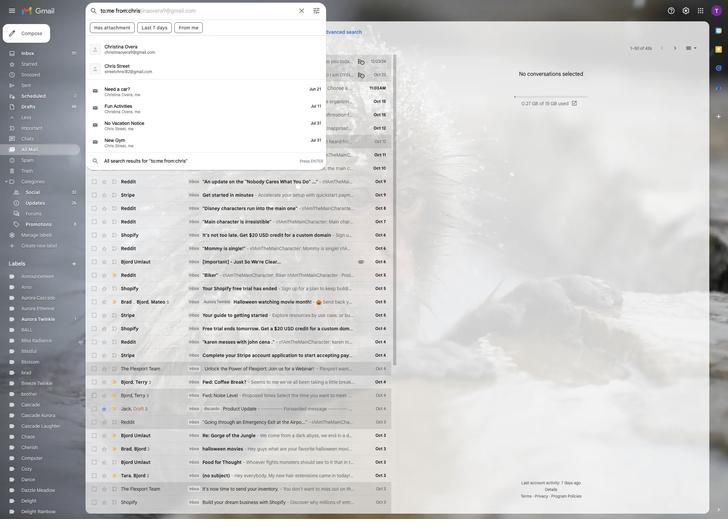 Task type: describe. For each thing, give the bounding box(es) containing it.
join
[[269, 366, 278, 372]]

jungle
[[241, 433, 256, 439]]

inbox inside labels navigation
[[21, 51, 34, 57]]

5 for your shopify free trial has ended
[[384, 286, 386, 291]]

overa
[[125, 44, 138, 50]]

now
[[210, 487, 219, 493]]

you
[[293, 179, 302, 185]]

brad
[[21, 370, 31, 376]]

account inside 'last account activity: 7 days ago details terms · privacy · program policies'
[[531, 481, 546, 486]]

today!
[[337, 473, 351, 479]]

1 horizontal spatial usd
[[284, 326, 294, 332]]

no for no conversations selected
[[520, 71, 527, 78]]

your right send
[[248, 487, 257, 493]]

dazzle meadow
[[21, 488, 55, 494]]

1 horizontal spatial you
[[354, 139, 362, 145]]

1 for 1
[[75, 317, 76, 322]]

ball link
[[21, 328, 33, 334]]

me down no vacation notice
[[128, 127, 134, 131]]

me right new
[[121, 139, 128, 145]]

flexport for unlock the power of flexport: join us for a webinar!
[[130, 366, 148, 372]]

1 halloween from the left
[[203, 447, 226, 453]]

aurora twinkle inside the no conversations selected main content
[[204, 300, 230, 305]]

support image
[[668, 7, 676, 15]]

inbox for (no subject)
[[189, 474, 199, 479]]

all for all mail
[[21, 147, 27, 153]]

spam
[[21, 158, 34, 164]]

turtle for the not important switch for 2nd terry turtle row from the top of the the no conversations selected main content
[[134, 112, 148, 118]]

jul 11
[[311, 104, 322, 109]]

"disney
[[203, 206, 220, 212]]

reddit for "james carden stopping traffic" -
[[121, 514, 135, 520]]

shopify for it's not too late. get $20 usd credit for a custom domain
[[121, 233, 139, 239]]

heard
[[329, 139, 342, 145]]

dance
[[21, 477, 35, 483]]

inbox "mommy is single!" -
[[189, 246, 250, 252]]

inbox fwd: noise level -
[[189, 393, 243, 399]]

aurora for aurora ethereal link
[[21, 306, 36, 312]]

inbox for get started in minutes
[[189, 193, 199, 198]]

0 vertical spatial domain
[[315, 233, 332, 239]]

new inside the no conversations selected main content
[[276, 473, 285, 479]]

19 row from the top
[[86, 363, 392, 376]]

has scheduled message image
[[358, 58, 365, 65]]

late.
[[229, 233, 239, 239]]

23 row from the top
[[86, 416, 392, 430]]

reddit for inbox "mommy is single!" -
[[121, 246, 136, 252]]

"mommy
[[203, 246, 223, 252]]

23
[[382, 72, 386, 77]]

0 horizontal spatial tara
[[121, 473, 131, 479]]

me left back on the top of the page
[[415, 139, 422, 145]]

inventory.
[[258, 487, 279, 493]]

1 row from the top
[[86, 82, 392, 95]]

cascade laughter link
[[21, 424, 60, 430]]

movie
[[281, 299, 295, 305]]

stripe for your guide to getting started
[[121, 313, 135, 319]]

jul 31 for no vacation notice
[[311, 121, 322, 126]]

press
[[300, 159, 310, 164]]

32
[[72, 190, 76, 195]]

for right us
[[285, 366, 291, 372]]

update
[[241, 406, 257, 413]]

the left ma..."
[[292, 152, 299, 158]]

turtle for the not important switch corresponding to first terry turtle row from the top of the the no conversations selected main content
[[134, 99, 148, 105]]

1 vertical spatial not
[[211, 233, 219, 239]]

me right let
[[450, 139, 457, 145]]

john
[[248, 340, 258, 346]]

hair
[[286, 473, 294, 479]]

1 vertical spatial main
[[275, 206, 286, 212]]

there,
[[221, 139, 233, 145]]

bliss radiance link
[[21, 338, 52, 344]]

chris street, me for gym
[[105, 144, 134, 149]]

inbox unlock the power of flexport: join us for a webinar! -
[[189, 366, 320, 372]]

1 horizontal spatial is
[[241, 219, 244, 225]]

15 row from the top
[[86, 309, 392, 323]]

hello
[[209, 139, 219, 145]]

umlaut for re: gorge of the jungle
[[134, 433, 151, 439]]

oct for free trial ends tomorrow. get a $20 usd credit for a custom domain
[[376, 327, 383, 332]]

inbox for "going through an emergency exit at the airpo..."
[[189, 420, 199, 425]]

30 row from the top
[[86, 510, 392, 520]]

inbox your shopify free trial has ended -
[[189, 286, 282, 292]]

0 horizontal spatial you
[[273, 152, 282, 158]]

product update -
[[223, 406, 261, 413]]

your down inbox "karen messes with john cena ." -
[[226, 353, 236, 359]]

brad for ..
[[121, 299, 132, 305]]

reddit for inbox "main character is irresistible" -
[[121, 219, 136, 225]]

discardo
[[204, 407, 220, 412]]

1 for 1 50 of 426
[[631, 46, 633, 51]]

inbox free trial ends tomorrow. get a $20 usd credit for a custom domain
[[189, 326, 357, 332]]

12/23/24
[[371, 59, 386, 64]]

2 6 from the top
[[384, 246, 386, 251]]

2 · from the left
[[550, 494, 551, 499]]

the right "jim,
[[215, 166, 223, 172]]

create
[[21, 243, 36, 249]]

0 horizontal spatial is
[[224, 246, 228, 252]]

inbox for "a perfect example of thinking you are the ma..."
[[189, 153, 199, 158]]

favorite
[[299, 447, 315, 453]]

create new label link
[[21, 243, 57, 249]]

1 horizontal spatial not
[[321, 139, 328, 145]]

3 for re: gorge of the jungle
[[384, 434, 386, 439]]

1 chris from the top
[[105, 63, 116, 69]]

a up the ." at the bottom
[[271, 326, 273, 332]]

me up results
[[128, 144, 134, 149]]

has for search refinement toolbar list box
[[94, 25, 103, 31]]

10 row from the top
[[86, 242, 392, 256]]

cozy
[[21, 467, 32, 473]]

advanced search button
[[320, 26, 365, 38]]

1 vertical spatial to
[[299, 353, 304, 359]]

7 for last
[[153, 25, 156, 31]]

product
[[223, 406, 240, 413]]

oct 3 for it's now time to send your inventory.
[[377, 487, 386, 492]]

0 horizontal spatial usd
[[259, 233, 269, 239]]

main menu image
[[8, 7, 16, 15]]

inbox for "main character is irresistible"
[[189, 219, 199, 224]]

new
[[105, 138, 114, 143]]

for left '"to:me'
[[142, 158, 148, 164]]

1 horizontal spatial in
[[332, 473, 336, 479]]

1 horizontal spatial $20
[[275, 326, 283, 332]]

a left car? at the top of the page
[[117, 87, 120, 92]]

aurora for aurora twinkle link
[[21, 317, 37, 323]]

settings image
[[683, 7, 691, 15]]

character"
[[237, 166, 261, 172]]

came
[[319, 473, 331, 479]]

of right the 50
[[641, 46, 645, 51]]

oct for it's not too late. get $20 usd credit for a custom domain
[[376, 233, 383, 238]]

16 row from the top
[[86, 323, 392, 336]]

25 row from the top
[[86, 443, 392, 456]]

chaos
[[21, 435, 35, 441]]

chris street, me for vacation
[[105, 127, 134, 131]]

christina overa, me for activities
[[105, 110, 140, 114]]

8 row from the top
[[86, 215, 392, 229]]

inbox for food for thought
[[189, 460, 199, 465]]

oct for re: gorge of the jungle
[[376, 434, 383, 439]]

cascade up ethereal
[[37, 295, 55, 301]]

1 horizontal spatial custom
[[322, 326, 339, 332]]

tara , bjord 2
[[121, 473, 149, 479]]

13 row from the top
[[86, 282, 392, 296]]

scheduled
[[21, 93, 46, 99]]

from:chris"
[[164, 158, 188, 164]]

list box containing christina overa
[[86, 38, 326, 165]]

labels navigation
[[0, 21, 86, 520]]

extensions
[[296, 473, 318, 479]]

2 for inbox (no subject) - hey everybody, my new hair extensions came in today! best, tara
[[147, 474, 149, 479]]

0 horizontal spatial get
[[203, 192, 211, 198]]

8 inside the no conversations selected main content
[[384, 206, 386, 211]]

oct for it's now time to send your inventory.
[[377, 487, 383, 492]]

stopping
[[236, 514, 255, 520]]

5 inside brad .. bjord , mateo 5
[[167, 300, 169, 305]]

oct for get started in minutes
[[376, 193, 383, 198]]

clear search image
[[295, 4, 309, 17]]

street, for vacation
[[115, 127, 127, 131]]

chris for new
[[105, 144, 114, 149]]

none search field containing has attachment
[[86, 3, 327, 170]]

0 vertical spatial custom
[[297, 233, 313, 239]]

1 vertical spatial with
[[237, 340, 247, 346]]

reddit row
[[86, 122, 392, 135]]

7 3 from the top
[[384, 500, 386, 506]]

food
[[203, 460, 214, 466]]

0 vertical spatial are
[[479, 139, 486, 145]]

thinking
[[253, 152, 272, 158]]

inbox "a perfect example of thinking you are the ma..." -
[[189, 152, 318, 158]]

not important switch for 28th row from the bottom
[[111, 152, 118, 159]]

all mail
[[21, 147, 38, 153]]

so
[[245, 259, 251, 265]]

1 · from the left
[[533, 494, 534, 499]]

oct 15 for 2nd terry turtle row from the top of the the no conversations selected main content
[[374, 112, 386, 117]]

1 horizontal spatial tara
[[364, 473, 373, 479]]

not important switch for 2nd terry turtle row from the top of the the no conversations selected main content
[[111, 112, 118, 118]]

start
[[305, 353, 316, 359]]

7 inside 'last account activity: 7 days ago details terms · privacy · program policies'
[[562, 481, 564, 486]]

subject)
[[211, 473, 230, 479]]

1 christina from the top
[[105, 44, 124, 50]]

cherish
[[21, 445, 38, 451]]

15 left used
[[546, 101, 550, 107]]

coffee
[[215, 380, 230, 386]]

no vacation notice
[[105, 121, 144, 126]]

inbox for "jim, the main character"
[[189, 166, 199, 171]]

3 row from the top
[[86, 149, 392, 162]]

results
[[126, 158, 141, 164]]

1 terry turtle from the top
[[121, 99, 148, 105]]

need
[[105, 87, 116, 92]]

inbox [important] - just so we're clear...
[[189, 259, 281, 265]]

laughter
[[41, 424, 60, 430]]

oct for fwd: coffee break?
[[376, 380, 383, 385]]

oct for "james carden stopping traffic"
[[377, 514, 383, 519]]

5 row from the top
[[86, 175, 392, 189]]

the inside hello there, when was the last time we spoke? i have not heard from you for a while, please email me back and let me know you are alright! link
[[256, 139, 263, 145]]

advanced search options image
[[310, 4, 324, 17]]

2 terry turtle row from the top
[[86, 108, 392, 122]]

has attachment image
[[358, 259, 365, 266]]

reddit for inbox "biker" -
[[121, 273, 136, 279]]

manage
[[21, 233, 38, 239]]

oct for "disney characters run into the main one"
[[376, 206, 383, 211]]

the flexport team for it's now time to send your inventory.
[[121, 487, 160, 493]]

2 horizontal spatial you
[[470, 139, 478, 145]]

send
[[236, 487, 247, 493]]

oct 5 for "biker"
[[376, 273, 386, 278]]

jul 31, 2023, 9:29 am element
[[311, 121, 322, 126]]

are for halloween
[[280, 447, 287, 453]]

the right on
[[236, 179, 244, 185]]

29 row from the top
[[86, 496, 392, 510]]

inbox inside inbox free trial ends tomorrow. get a $20 usd credit for a custom domain
[[189, 327, 199, 332]]

inbox for "disney characters run into the main one"
[[189, 206, 199, 211]]

11 for oct 11
[[383, 153, 386, 158]]

fwd: for fwd: noise level
[[203, 393, 213, 399]]

inbox complete your stripe account application to start accepting payments
[[189, 353, 364, 359]]

aurora twinkle inside labels navigation
[[21, 317, 55, 323]]

1 horizontal spatial started
[[251, 313, 268, 319]]

8 inside labels navigation
[[74, 222, 76, 227]]

4 row from the top
[[86, 162, 392, 175]]

oct for your guide to getting started
[[376, 313, 383, 318]]

oct 4 for inbox "karen messes with john cena ." -
[[376, 340, 386, 345]]

airpo..."
[[291, 420, 308, 426]]

not important switch for second me row from the top of the the no conversations selected main content
[[111, 72, 118, 78]]

0 vertical spatial $20
[[249, 233, 258, 239]]

6 row from the top
[[86, 189, 392, 202]]

street, for gym
[[115, 144, 127, 149]]

oct for food for thought
[[376, 460, 383, 465]]

a down one" at left top
[[293, 233, 295, 239]]

9 for "an update on the "nobody cares what you do" ..."
[[384, 179, 386, 184]]

24 row from the top
[[86, 430, 392, 443]]

2 halloween from the left
[[316, 447, 338, 453]]

reddit for inbox "going through an emergency exit at the airpo..." -
[[121, 420, 135, 426]]

me up notice
[[135, 110, 140, 114]]

your for your shopify free trial has ended
[[203, 286, 213, 292]]

oct for "biker"
[[376, 273, 383, 278]]

of right 0.27
[[540, 101, 545, 107]]

15 down 11:03 am
[[382, 99, 386, 104]]

dance link
[[21, 477, 35, 483]]

10.5%
[[244, 85, 257, 91]]

for down one" at left top
[[285, 233, 291, 239]]

1 horizontal spatial credit
[[295, 326, 309, 332]]

single!"
[[229, 246, 246, 252]]

the right into
[[266, 206, 274, 212]]

me down streetchris182@gmail.com
[[135, 93, 140, 97]]

fun
[[105, 104, 113, 109]]

and
[[434, 139, 442, 145]]

business
[[240, 500, 259, 506]]

spoke?
[[291, 139, 306, 145]]

last for last 7 days
[[142, 25, 152, 31]]

inbox build your dream business with shopify -
[[189, 500, 291, 506]]

oct for "an update on the "nobody cares what you do" ..."
[[376, 179, 383, 184]]

refresh image
[[111, 45, 118, 52]]

twinkle for aurora twinkle link
[[38, 317, 55, 323]]

me down christinaovera9@gmail.com
[[121, 59, 128, 65]]

a left webinar!
[[292, 366, 295, 372]]

aurora up laughter
[[41, 413, 55, 419]]

0 vertical spatial started
[[212, 192, 229, 198]]

4 for inbox unlock the power of flexport: join us for a webinar! -
[[384, 367, 386, 372]]

christinaovera9@gmail.com
[[105, 50, 155, 55]]

1 gb from the left
[[533, 101, 539, 107]]

twinkle inside row
[[217, 300, 230, 305]]

"an
[[203, 179, 211, 185]]

row containing me
[[86, 135, 502, 149]]

through
[[218, 420, 235, 426]]

2 vertical spatial with
[[260, 500, 269, 506]]

brad .. bjord , mateo 5
[[121, 299, 169, 305]]

jul 31, 2023, 9:14 am element
[[311, 138, 322, 143]]

2 vertical spatial to
[[231, 487, 235, 493]]

cascade aurora link
[[21, 413, 55, 419]]

labels heading
[[9, 261, 71, 268]]

aurora twinkle link
[[21, 317, 55, 323]]

jul for fun activities
[[311, 104, 317, 109]]

oct for halloween watching movie month!
[[376, 300, 383, 305]]

brad for ,
[[121, 446, 132, 452]]

attachment for search refinement toolbar list box
[[104, 25, 131, 31]]

clear...
[[265, 259, 281, 265]]

for up start
[[310, 326, 317, 332]]

oct inside reddit row
[[374, 126, 381, 131]]

my
[[269, 473, 275, 479]]

gmail image
[[21, 4, 58, 17]]

has attachment for has attachment button at the top of the page
[[163, 29, 199, 35]]

chaos link
[[21, 435, 35, 441]]

from
[[343, 139, 353, 145]]

7 row from the top
[[86, 202, 392, 215]]

search mail image
[[88, 5, 100, 17]]

of left thinking
[[248, 152, 252, 158]]

of right power
[[243, 366, 248, 372]]

us
[[279, 366, 284, 372]]



Task type: vqa. For each thing, say whether or not it's contained in the screenshot.
leftmost time
yes



Task type: locate. For each thing, give the bounding box(es) containing it.
chris up new
[[105, 127, 114, 131]]

2 inside jack , draft 2
[[145, 407, 148, 412]]

0 vertical spatial delight
[[21, 499, 36, 505]]

with left john
[[237, 340, 247, 346]]

me
[[192, 25, 199, 31], [121, 59, 128, 65], [121, 72, 128, 78], [135, 93, 140, 97], [135, 110, 140, 114], [128, 127, 134, 131], [121, 139, 128, 145], [415, 139, 422, 145], [450, 139, 457, 145], [128, 144, 134, 149]]

7 inside option
[[153, 25, 156, 31]]

1 vertical spatial chris street, me
[[105, 144, 134, 149]]

umlaut for food for thought
[[134, 460, 151, 466]]

18 row from the top
[[86, 349, 392, 363]]

overa, for fun activities
[[122, 110, 134, 114]]

search left results
[[111, 158, 125, 164]]

1 me row from the top
[[86, 55, 392, 68]]

the flexport team
[[121, 366, 160, 372], [121, 487, 160, 493]]

1 vertical spatial are
[[283, 152, 290, 158]]

22 row from the top
[[86, 403, 392, 416]]

7 left has attachment button at the top of the page
[[153, 25, 156, 31]]

has attachment down search mail text box
[[163, 29, 199, 35]]

2 gb from the left
[[551, 101, 558, 107]]

1 vertical spatial get
[[240, 233, 248, 239]]

reddit for inbox "karen messes with john cena ." -
[[121, 340, 136, 346]]

not important switch down vacation
[[111, 139, 118, 145]]

shopify for free trial ends tomorrow. get a $20 usd credit for a custom domain
[[121, 326, 139, 332]]

0 vertical spatial your
[[203, 286, 213, 292]]

jun 21, 2023, 9:41 am element
[[310, 87, 322, 92]]

cascade for cascade laughter
[[21, 424, 40, 430]]

bjord umlaut for re:
[[121, 433, 151, 439]]

the for it's now time to send your inventory.
[[121, 487, 129, 493]]

1 vertical spatial time
[[220, 487, 229, 493]]

no left conversations
[[520, 71, 527, 78]]

7 reddit from the top
[[121, 246, 136, 252]]

4 oct 5 from the top
[[376, 313, 386, 318]]

has inside has attachment button
[[163, 29, 172, 35]]

your left favorite
[[288, 447, 298, 453]]

christina overa, me down car? at the top of the page
[[105, 93, 140, 97]]

inbox inside inbox build your dream business with shopify -
[[189, 500, 199, 506]]

oct 4 for inbox fwd: noise level -
[[376, 393, 386, 398]]

shopify for build your dream business with shopify
[[121, 500, 137, 506]]

2 inside tara , bjord 2
[[147, 474, 149, 479]]

4 reddit from the top
[[121, 179, 136, 185]]

inbox inside inbox [important] - just so we're clear...
[[189, 260, 199, 265]]

level
[[227, 393, 238, 399]]

1 vertical spatial hey
[[235, 473, 243, 479]]

1 31 from the top
[[317, 121, 322, 126]]

🎃 image
[[317, 300, 322, 306]]

1 your from the top
[[203, 286, 213, 292]]

oct 3 for halloween movies
[[376, 447, 386, 452]]

aurora inside the no conversations selected main content
[[204, 300, 216, 305]]

inbox inside inbox "main character is irresistible" -
[[189, 219, 199, 224]]

2 vertical spatial chris
[[105, 144, 114, 149]]

2 your from the top
[[203, 313, 213, 319]]

bjord , terry 2
[[121, 380, 151, 386], [121, 393, 149, 399]]

delight down dazzle
[[21, 499, 36, 505]]

2 vertical spatial 6
[[384, 260, 386, 265]]

2 vertical spatial 7
[[562, 481, 564, 486]]

the right at
[[282, 420, 290, 426]]

social
[[26, 190, 40, 196]]

1 vertical spatial bjord , terry 2
[[121, 393, 149, 399]]

11 inside list box
[[318, 104, 322, 109]]

1 street, from the top
[[115, 127, 127, 131]]

0 vertical spatial with
[[259, 85, 268, 91]]

2 vertical spatial are
[[280, 447, 287, 453]]

days inside 'last account activity: 7 days ago details terms · privacy · program policies'
[[565, 481, 574, 486]]

toggle split pane mode image
[[686, 45, 693, 52]]

0 vertical spatial street,
[[115, 127, 127, 131]]

2 vertical spatial umlaut
[[134, 460, 151, 466]]

2 oct 9 from the top
[[376, 193, 386, 198]]

5 3 from the top
[[384, 474, 386, 479]]

12 up while,
[[382, 126, 386, 131]]

1 fwd: from the top
[[203, 380, 213, 386]]

get for too
[[240, 233, 248, 239]]

· down details
[[550, 494, 551, 499]]

1 3 from the top
[[384, 420, 386, 425]]

your for your guide to getting started
[[203, 313, 213, 319]]

webinar!
[[296, 366, 314, 372]]

1 inside labels navigation
[[75, 317, 76, 322]]

oct 12 inside reddit row
[[374, 126, 386, 131]]

reddit inside row
[[121, 125, 136, 131]]

inbox "biker" -
[[189, 273, 223, 279]]

9 row from the top
[[86, 229, 392, 242]]

0 horizontal spatial main
[[224, 166, 235, 172]]

..."
[[312, 179, 318, 185]]

1 vertical spatial chris
[[105, 127, 114, 131]]

aurora twinkle down aurora ethereal link
[[21, 317, 55, 323]]

unlock
[[205, 366, 220, 372]]

3 christina from the top
[[105, 110, 121, 114]]

cascade for cascade link
[[21, 402, 40, 408]]

scheduled link
[[21, 93, 46, 99]]

0 horizontal spatial 7
[[153, 25, 156, 31]]

3 oct 6 from the top
[[376, 260, 386, 265]]

1 vertical spatial delight
[[21, 510, 36, 516]]

0 vertical spatial time
[[273, 139, 283, 145]]

row containing tara
[[86, 470, 392, 483]]

1 vertical spatial jul
[[311, 121, 316, 126]]

0 vertical spatial 12
[[382, 126, 386, 131]]

1 6 from the top
[[384, 233, 386, 238]]

aurora for aurora cascade link
[[21, 295, 36, 301]]

search for all
[[111, 158, 125, 164]]

important
[[21, 125, 42, 131]]

inbox for "karen messes with john cena ."
[[189, 340, 199, 345]]

0 vertical spatial 11
[[318, 104, 322, 109]]

inbox inside inbox fwd: coffee break? -
[[189, 380, 199, 385]]

inbox inside inbox re: gorge of the jungle -
[[189, 434, 199, 439]]

· right 'terms'
[[533, 494, 534, 499]]

trial right the free
[[214, 326, 223, 332]]

no inside main content
[[520, 71, 527, 78]]

0 horizontal spatial 11
[[318, 104, 322, 109]]

are for -
[[283, 152, 290, 158]]

reddit for inbox "jim, the main character" -
[[121, 166, 136, 172]]

1 horizontal spatial has
[[163, 29, 172, 35]]

0 horizontal spatial 8
[[74, 222, 76, 227]]

me inside list box
[[192, 25, 199, 31]]

oct 9 up oct 8
[[376, 193, 386, 198]]

not important switch down chris street
[[111, 72, 118, 78]]

12 for me
[[383, 139, 386, 144]]

1 overa, from the top
[[122, 93, 134, 97]]

your right build
[[214, 500, 224, 506]]

1 vertical spatial domain
[[340, 326, 357, 332]]

oct 5 for halloween watching movie month!
[[376, 300, 386, 305]]

2 christina overa, me from the top
[[105, 110, 140, 114]]

1 vertical spatial credit
[[295, 326, 309, 332]]

3 oct 5 from the top
[[376, 300, 386, 305]]

2 for product update -
[[145, 407, 148, 412]]

labels
[[40, 233, 52, 239]]

create new label
[[21, 243, 57, 249]]

time right 'now'
[[220, 487, 229, 493]]

None checkbox
[[91, 165, 98, 172], [91, 205, 98, 212], [91, 219, 98, 225], [91, 232, 98, 239], [91, 246, 98, 252], [91, 259, 98, 266], [91, 299, 98, 306], [91, 366, 98, 373], [91, 406, 98, 413], [91, 420, 98, 426], [91, 433, 98, 440], [91, 446, 98, 453], [91, 473, 98, 480], [91, 486, 98, 493], [91, 500, 98, 507], [91, 165, 98, 172], [91, 205, 98, 212], [91, 219, 98, 225], [91, 232, 98, 239], [91, 246, 98, 252], [91, 259, 98, 266], [91, 299, 98, 306], [91, 366, 98, 373], [91, 406, 98, 413], [91, 420, 98, 426], [91, 433, 98, 440], [91, 446, 98, 453], [91, 473, 98, 480], [91, 486, 98, 493], [91, 500, 98, 507]]

social link
[[26, 190, 40, 196]]

search right the advanced
[[347, 29, 362, 35]]

christina overa, me for a
[[105, 93, 140, 97]]

oct 8
[[376, 206, 386, 211]]

oct 5 for your shopify free trial has ended
[[376, 286, 386, 291]]

4 3 from the top
[[384, 460, 386, 465]]

no conversations selected main content
[[86, 21, 710, 520]]

inbox for build your dream business with shopify
[[189, 500, 199, 506]]

6 for $20
[[384, 233, 386, 238]]

2 oct 15 from the top
[[374, 112, 386, 117]]

reddit for inbox "an update on the "nobody cares what you do" ..." -
[[121, 179, 136, 185]]

me right from
[[192, 25, 199, 31]]

0 vertical spatial get
[[203, 192, 211, 198]]

oct 12 up while,
[[374, 126, 386, 131]]

your left guide
[[203, 313, 213, 319]]

11 inside row
[[383, 153, 386, 158]]

inbox inside inbox complete your stripe account application to start accepting payments
[[189, 353, 199, 358]]

0 vertical spatial jul 31
[[311, 121, 322, 126]]

11 up 10
[[383, 153, 386, 158]]

fwd:
[[203, 380, 213, 386], [203, 393, 213, 399]]

oct 12 for me
[[375, 139, 386, 144]]

halloween up inbox food for thought -
[[203, 447, 226, 453]]

inbox it's now time to send your inventory. -
[[189, 487, 284, 493]]

the left last
[[256, 139, 263, 145]]

12 row from the top
[[86, 269, 392, 282]]

inbox inside inbox it's not too late. get $20 usd credit for a custom domain -
[[189, 233, 199, 238]]

1 vertical spatial $20
[[275, 326, 283, 332]]

1 the from the top
[[121, 366, 129, 372]]

0 horizontal spatial gb
[[533, 101, 539, 107]]

your down inbox "biker" -
[[203, 286, 213, 292]]

3 chris from the top
[[105, 144, 114, 149]]

2 for inbox fwd: coffee break? -
[[149, 380, 151, 385]]

inbox inside inbox halloween movies - hey guys what are your favorite halloween movies?
[[189, 447, 199, 452]]

4 for product update -
[[384, 407, 386, 412]]

christina overa, me
[[105, 93, 140, 97], [105, 110, 140, 114]]

7 not important switch from the top
[[111, 139, 118, 145]]

last inside 'last account activity: 7 days ago details terms · privacy · program policies'
[[522, 481, 530, 486]]

cascade
[[37, 295, 55, 301], [21, 402, 40, 408], [21, 413, 40, 419], [21, 424, 40, 430]]

2 not important switch from the top
[[111, 72, 118, 78]]

free
[[203, 326, 213, 332]]

tab list
[[710, 21, 729, 496]]

oct 4 for product update -
[[376, 407, 386, 412]]

last inside last 7 days option
[[142, 25, 152, 31]]

important link
[[21, 125, 42, 131]]

you right from
[[354, 139, 362, 145]]

inbox for unlock the power of flexport: join us for a webinar!
[[189, 367, 199, 372]]

11 reddit from the top
[[121, 514, 135, 520]]

advanced search
[[323, 29, 362, 35]]

into
[[256, 206, 265, 212]]

oct 12
[[374, 126, 386, 131], [375, 139, 386, 144]]

1 vertical spatial no
[[105, 121, 111, 126]]

3 3 from the top
[[384, 447, 386, 452]]

back
[[423, 139, 433, 145]]

days inside option
[[157, 25, 168, 31]]

inbox "an update on the "nobody cares what you do" ..." -
[[189, 179, 323, 185]]

oct 3 for re: gorge of the jungle
[[376, 434, 386, 439]]

8 reddit from the top
[[121, 273, 136, 279]]

last 7 days option
[[138, 22, 172, 33]]

manage labels
[[21, 233, 52, 239]]

1 umlaut from the top
[[134, 259, 151, 265]]

1 vertical spatial fwd:
[[203, 393, 213, 399]]

one"
[[287, 206, 298, 212]]

the
[[256, 139, 263, 145], [292, 152, 299, 158], [215, 166, 223, 172], [236, 179, 244, 185], [266, 206, 274, 212], [221, 366, 228, 372], [282, 420, 290, 426], [232, 433, 240, 439]]

3 for (no subject)
[[384, 474, 386, 479]]

turtle
[[134, 99, 148, 105], [134, 112, 148, 118]]

inbox inside inbox (no subject) - hey everybody, my new hair extensions came in today! best, tara
[[189, 474, 199, 479]]

has left from
[[163, 29, 172, 35]]

10 reddit from the top
[[121, 420, 135, 426]]

terry
[[121, 99, 133, 105], [121, 112, 133, 118], [136, 380, 148, 386], [134, 393, 145, 399]]

inbox for "mommy is single!"
[[189, 246, 199, 251]]

inbox inside inbox "biker" -
[[189, 273, 199, 278]]

not important switch for row containing me
[[111, 139, 118, 145]]

stripe for complete your stripe account application to start accepting payments
[[121, 353, 135, 359]]

6 reddit from the top
[[121, 219, 136, 225]]

oct for halloween movies
[[376, 447, 383, 452]]

1 inside the no conversations selected main content
[[631, 46, 633, 51]]

to right guide
[[228, 313, 233, 319]]

4 for inbox fwd: noise level -
[[384, 393, 386, 398]]

1 vertical spatial turtle
[[134, 112, 148, 118]]

2 for inbox halloween movies - hey guys what are your favorite halloween movies?
[[148, 447, 150, 452]]

has
[[94, 25, 103, 31], [163, 29, 172, 35]]

ago
[[575, 481, 582, 486]]

aurora down arno
[[21, 295, 36, 301]]

1 oct 6 from the top
[[376, 233, 386, 238]]

inbox "going through an emergency exit at the airpo..." -
[[189, 420, 312, 426]]

0 vertical spatial credit
[[270, 233, 284, 239]]

"karen
[[203, 340, 218, 346]]

"a
[[203, 152, 208, 158]]

trash
[[21, 168, 33, 174]]

aurora up guide
[[204, 300, 216, 305]]

2 flexport from the top
[[130, 487, 148, 493]]

31 right i at the top of page
[[317, 138, 322, 143]]

oct for (no subject)
[[376, 474, 383, 479]]

brad left ..
[[121, 299, 132, 305]]

row containing jack
[[86, 403, 392, 416]]

it's
[[203, 233, 210, 239]]

oct 6 for clear...
[[376, 260, 386, 265]]

1 vertical spatial umlaut
[[134, 433, 151, 439]]

1 terry turtle row from the top
[[86, 95, 392, 108]]

christina down need
[[105, 93, 121, 97]]

optimizations
[[292, 85, 323, 91]]

me down the street
[[121, 72, 128, 78]]

is left single!"
[[224, 246, 228, 252]]

0 vertical spatial christina
[[105, 44, 124, 50]]

all inside labels navigation
[[21, 147, 27, 153]]

a down 🎃 image
[[318, 326, 321, 332]]

2 vertical spatial get
[[261, 326, 269, 332]]

2 christina from the top
[[105, 93, 121, 97]]

1 vertical spatial new
[[276, 473, 285, 479]]

2 turtle from the top
[[134, 112, 148, 118]]

2 oct 6 from the top
[[376, 246, 386, 251]]

1 horizontal spatial ·
[[550, 494, 551, 499]]

of right the "gorge"
[[226, 433, 231, 439]]

jun
[[310, 87, 316, 92]]

let
[[443, 139, 449, 145]]

follow link to manage storage image
[[572, 100, 579, 107]]

is down inbox "disney characters run into the main one" -
[[241, 219, 244, 225]]

cascade aurora
[[21, 413, 55, 419]]

brad up tara , bjord 2
[[121, 446, 132, 452]]

inbox inside inbox get started in minutes -
[[189, 193, 199, 198]]

with right the 10.5% in the top left of the page
[[259, 85, 268, 91]]

1 horizontal spatial 11
[[383, 153, 386, 158]]

1 vertical spatial search
[[111, 158, 125, 164]]

christina for fun
[[105, 110, 121, 114]]

0 vertical spatial is
[[241, 219, 244, 225]]

0 vertical spatial in
[[230, 192, 234, 198]]

1 bjord umlaut from the top
[[121, 259, 151, 265]]

2 reddit from the top
[[121, 152, 136, 158]]

2 team from the top
[[149, 487, 160, 493]]

account up privacy link
[[531, 481, 546, 486]]

11 for jul 11
[[318, 104, 322, 109]]

inbox for "an update on the "nobody cares what you do" ..."
[[189, 179, 199, 184]]

0 horizontal spatial aurora twinkle
[[21, 317, 55, 323]]

inbox inside inbox "jim, the main character" -
[[189, 166, 199, 171]]

0 horizontal spatial domain
[[315, 233, 332, 239]]

2 me row from the top
[[86, 68, 392, 82]]

1 vertical spatial usd
[[284, 326, 294, 332]]

1 vertical spatial oct 9
[[376, 193, 386, 198]]

26 row from the top
[[86, 456, 392, 470]]

oct 9 down 'oct 10'
[[376, 179, 386, 184]]

for left while,
[[363, 139, 369, 145]]

oct 4 for inbox fwd: coffee break? -
[[376, 380, 386, 385]]

0 vertical spatial trial
[[243, 286, 253, 292]]

new inside labels navigation
[[37, 243, 46, 249]]

tomorrow.
[[237, 326, 260, 332]]

last up 'terms'
[[522, 481, 530, 486]]

21 row from the top
[[86, 389, 392, 403]]

arno
[[21, 285, 32, 291]]

1 horizontal spatial domain
[[340, 326, 357, 332]]

usd
[[259, 233, 269, 239], [284, 326, 294, 332]]

inbox inside inbox food for thought -
[[189, 460, 199, 465]]

inbox for halloween movies
[[189, 447, 199, 452]]

a left while,
[[370, 139, 373, 145]]

attachment inside button
[[173, 29, 199, 35]]

0 vertical spatial bjord , terry 2
[[121, 380, 151, 386]]

4 not important switch from the top
[[111, 98, 118, 105]]

5 reddit from the top
[[121, 206, 136, 212]]

0 vertical spatial the
[[121, 366, 129, 372]]

not important switch
[[111, 58, 118, 65], [111, 72, 118, 78], [111, 85, 118, 92], [111, 98, 118, 105], [111, 112, 118, 118], [111, 125, 118, 132], [111, 139, 118, 145], [111, 152, 118, 159]]

inbox
[[21, 51, 34, 57], [189, 153, 199, 158], [189, 166, 199, 171], [189, 179, 199, 184], [189, 193, 199, 198], [189, 206, 199, 211], [189, 219, 199, 224], [189, 233, 199, 238], [189, 246, 199, 251], [189, 260, 199, 265], [189, 273, 199, 278], [189, 286, 199, 291], [189, 300, 199, 305], [189, 313, 199, 318], [189, 327, 199, 332], [189, 340, 199, 345], [189, 353, 199, 358], [189, 367, 199, 372], [189, 380, 199, 385], [189, 393, 199, 398], [189, 407, 199, 412], [189, 420, 199, 425], [189, 434, 199, 439], [189, 447, 199, 452], [189, 460, 199, 465], [189, 474, 199, 479], [189, 487, 199, 492], [189, 500, 199, 506]]

cascade up chaos link
[[21, 424, 40, 430]]

cares
[[266, 179, 279, 185]]

characters
[[221, 206, 246, 212]]

2 fwd: from the top
[[203, 393, 213, 399]]

2 inside labels navigation
[[74, 94, 76, 99]]

not important switch down new gym
[[111, 152, 118, 159]]

has scheduled message image
[[358, 72, 365, 78]]

overa,
[[122, 93, 134, 97], [122, 110, 134, 114]]

0 horizontal spatial not
[[211, 233, 219, 239]]

fwd: left noise in the left of the page
[[203, 393, 213, 399]]

1 vertical spatial christina overa, me
[[105, 110, 140, 114]]

1 team from the top
[[149, 366, 160, 372]]

oct for "main character is irresistible"
[[376, 219, 383, 224]]

row
[[86, 82, 392, 95], [86, 135, 502, 149], [86, 149, 392, 162], [86, 162, 392, 175], [86, 175, 392, 189], [86, 189, 392, 202], [86, 202, 392, 215], [86, 215, 392, 229], [86, 229, 392, 242], [86, 242, 392, 256], [86, 256, 392, 269], [86, 269, 392, 282], [86, 282, 392, 296], [86, 296, 392, 309], [86, 309, 392, 323], [86, 323, 392, 336], [86, 336, 392, 349], [86, 349, 392, 363], [86, 363, 392, 376], [86, 376, 392, 389], [86, 389, 392, 403], [86, 403, 392, 416], [86, 416, 392, 430], [86, 430, 392, 443], [86, 443, 392, 456], [86, 456, 392, 470], [86, 470, 392, 483], [86, 483, 392, 496], [86, 496, 392, 510], [86, 510, 392, 520]]

1 delight from the top
[[21, 499, 36, 505]]

0 vertical spatial oct 15
[[374, 99, 386, 104]]

1 vertical spatial days
[[565, 481, 574, 486]]

chris street
[[105, 63, 130, 69]]

2 bjord umlaut from the top
[[121, 433, 151, 439]]

the left power
[[221, 366, 228, 372]]

cena
[[259, 340, 270, 346]]

20 row from the top
[[86, 376, 392, 389]]

announcement link
[[21, 274, 54, 280]]

custom up accepting
[[322, 326, 339, 332]]

oct for unlock the power of flexport: join us for a webinar!
[[376, 367, 383, 372]]

halloween right favorite
[[316, 447, 338, 453]]

all for all search results for "to:me from:chris"
[[104, 158, 110, 164]]

breeze twinkle link
[[21, 381, 53, 387]]

search refinement toolbar list box
[[86, 20, 326, 35]]

$20 up the ." at the bottom
[[275, 326, 283, 332]]

delight link
[[21, 499, 36, 505]]

are down we
[[283, 152, 290, 158]]

oct 9 for get started in minutes
[[376, 193, 386, 198]]

1 horizontal spatial search
[[347, 29, 362, 35]]

your
[[226, 353, 236, 359], [288, 447, 298, 453], [248, 487, 257, 493], [214, 500, 224, 506]]

chris down new
[[105, 144, 114, 149]]

categories
[[21, 179, 45, 185]]

, for inbox fwd: noise level -
[[132, 393, 133, 399]]

inbox inside inbox fwd: noise level -
[[189, 393, 199, 398]]

7 right activity:
[[562, 481, 564, 486]]

1 horizontal spatial time
[[273, 139, 283, 145]]

0 vertical spatial umlaut
[[134, 259, 151, 265]]

attachment for has attachment button at the top of the page
[[173, 29, 199, 35]]

3 reddit from the top
[[121, 166, 136, 172]]

,
[[149, 299, 150, 305], [133, 380, 134, 386], [132, 393, 133, 399], [131, 406, 132, 412], [132, 446, 133, 452], [131, 473, 132, 479]]

1 vertical spatial started
[[251, 313, 268, 319]]

for right food
[[215, 460, 222, 466]]

jul 11, 2023, 2:43 pm element
[[311, 104, 322, 109]]

1 vertical spatial overa,
[[122, 110, 134, 114]]

details
[[546, 488, 558, 493]]

2 vertical spatial jul
[[311, 138, 316, 143]]

not important switch inside reddit row
[[111, 125, 118, 132]]

oct
[[374, 72, 381, 77], [374, 99, 381, 104], [374, 112, 381, 117], [374, 126, 381, 131], [375, 139, 382, 144], [375, 153, 382, 158], [374, 166, 381, 171], [376, 179, 383, 184], [376, 193, 383, 198], [376, 206, 383, 211], [376, 219, 383, 224], [376, 233, 383, 238], [376, 246, 383, 251], [376, 260, 383, 265], [376, 273, 383, 278], [376, 286, 383, 291], [376, 300, 383, 305], [376, 313, 383, 318], [376, 327, 383, 332], [376, 340, 383, 345], [376, 353, 383, 358], [376, 367, 383, 372], [376, 380, 383, 385], [376, 393, 383, 398], [376, 407, 383, 412], [377, 420, 383, 425], [376, 434, 383, 439], [376, 447, 383, 452], [376, 460, 383, 465], [376, 474, 383, 479], [377, 487, 383, 492], [377, 500, 383, 506], [377, 514, 383, 519]]

2
[[74, 94, 76, 99], [149, 380, 151, 385], [147, 394, 149, 399], [145, 407, 148, 412], [148, 447, 150, 452], [147, 474, 149, 479], [384, 514, 386, 519]]

trial left has
[[243, 286, 253, 292]]

chris street, me down gym
[[105, 144, 134, 149]]

1 vertical spatial oct 12
[[375, 139, 386, 144]]

reddit for inbox "a perfect example of thinking you are the ma..." -
[[121, 152, 136, 158]]

advanced
[[323, 29, 346, 35]]

1 horizontal spatial main
[[275, 206, 286, 212]]

inbox inside inbox "going through an emergency exit at the airpo..." -
[[189, 420, 199, 425]]

flexport for it's now time to send your inventory.
[[130, 487, 148, 493]]

jack
[[121, 406, 131, 412]]

14 row from the top
[[86, 296, 392, 309]]

inbox inside inbox "karen messes with john cena ." -
[[189, 340, 199, 345]]

flexport:
[[249, 366, 268, 372]]

updates
[[26, 200, 45, 206]]

1 9 from the top
[[384, 179, 386, 184]]

0 horizontal spatial no
[[105, 121, 111, 126]]

cascade down brother link
[[21, 402, 40, 408]]

5 not important switch from the top
[[111, 112, 118, 118]]

less
[[21, 115, 31, 121]]

snoozed
[[21, 72, 40, 78]]

1 vertical spatial twinkle
[[38, 317, 55, 323]]

started down update
[[212, 192, 229, 198]]

jul for new gym
[[311, 138, 316, 143]]

sent link
[[21, 83, 31, 89]]

inbox for it's not too late. get $20 usd credit for a custom domain
[[189, 233, 199, 238]]

in right came
[[332, 473, 336, 479]]

3 not important switch from the top
[[111, 85, 118, 92]]

0 vertical spatial 6
[[384, 233, 386, 238]]

no left vacation
[[105, 121, 111, 126]]

hey up send
[[235, 473, 243, 479]]

17 row from the top
[[86, 336, 392, 349]]

3 for food for thought
[[384, 460, 386, 465]]

are left alright!
[[479, 139, 486, 145]]

0 horizontal spatial credit
[[270, 233, 284, 239]]

2 chris street, me from the top
[[105, 144, 134, 149]]

attachment inside search refinement toolbar list box
[[104, 25, 131, 31]]

0 horizontal spatial attachment
[[104, 25, 131, 31]]

0 vertical spatial 7
[[153, 25, 156, 31]]

1 vertical spatial 9
[[384, 193, 386, 198]]

you right know
[[470, 139, 478, 145]]

aurora cascade
[[21, 295, 55, 301]]

1 brad from the top
[[121, 299, 132, 305]]

0 horizontal spatial last
[[142, 25, 152, 31]]

jun 21
[[310, 87, 322, 92]]

the left jungle
[[232, 433, 240, 439]]

2 delight from the top
[[21, 510, 36, 516]]

inbox for re: gorge of the jungle
[[189, 434, 199, 439]]

1 vertical spatial 11
[[383, 153, 386, 158]]

0 horizontal spatial trial
[[214, 326, 223, 332]]

31 down jul 11
[[317, 121, 322, 126]]

inbox inside inbox "an update on the "nobody cares what you do" ..." -
[[189, 179, 199, 184]]

oct 12 inside row
[[375, 139, 386, 144]]

terry turtle up notice
[[121, 112, 148, 118]]

aurora cascade link
[[21, 295, 55, 301]]

inbox inside inbox "a perfect example of thinking you are the ma..." -
[[189, 153, 199, 158]]

inbox inside inbox "mommy is single!" -
[[189, 246, 199, 251]]

None search field
[[86, 3, 327, 170]]

1 vertical spatial your
[[203, 313, 213, 319]]

1 horizontal spatial no
[[520, 71, 527, 78]]

None checkbox
[[91, 179, 98, 185], [91, 192, 98, 199], [91, 272, 98, 279], [91, 286, 98, 292], [91, 312, 98, 319], [91, 326, 98, 333], [91, 339, 98, 346], [91, 353, 98, 359], [91, 379, 98, 386], [91, 393, 98, 399], [91, 460, 98, 466], [91, 513, 98, 520], [91, 179, 98, 185], [91, 192, 98, 199], [91, 272, 98, 279], [91, 286, 98, 292], [91, 312, 98, 319], [91, 326, 98, 333], [91, 339, 98, 346], [91, 353, 98, 359], [91, 379, 98, 386], [91, 393, 98, 399], [91, 460, 98, 466], [91, 513, 98, 520]]

has inside search refinement toolbar list box
[[94, 25, 103, 31]]

Search mail text field
[[101, 8, 294, 14]]

your
[[203, 286, 213, 292], [203, 313, 213, 319]]

1 vertical spatial team
[[149, 487, 160, 493]]

not important switch for 1st row from the top of the the no conversations selected main content
[[111, 85, 118, 92]]

0 vertical spatial to
[[228, 313, 233, 319]]

by
[[237, 85, 243, 91]]

1 jul 31 from the top
[[311, 121, 322, 126]]

2 vertical spatial twinkle
[[37, 381, 53, 387]]

2 the from the top
[[121, 487, 129, 493]]

0 vertical spatial hey
[[248, 447, 256, 453]]

oct 5 for your guide to getting started
[[376, 313, 386, 318]]

8 not important switch from the top
[[111, 152, 118, 159]]

mail
[[29, 147, 38, 153]]

get down "an
[[203, 192, 211, 198]]

turtle up notice
[[134, 112, 148, 118]]

attachment down search mail text box
[[173, 29, 199, 35]]

drafts
[[21, 104, 36, 110]]

last up christinaovera9@gmail.com
[[142, 25, 152, 31]]

inbox inside inbox unlock the power of flexport: join us for a webinar! -
[[189, 367, 199, 372]]

has attachment inside button
[[163, 29, 199, 35]]

cascade link
[[21, 402, 40, 408]]

7 for oct
[[384, 219, 386, 224]]

inbox inside inbox your guide to getting started -
[[189, 313, 199, 318]]

1 reddit from the top
[[121, 125, 136, 131]]

28 row from the top
[[86, 483, 392, 496]]

2 inside 'brad , bjord 2'
[[148, 447, 150, 452]]

terry turtle row
[[86, 95, 392, 108], [86, 108, 392, 122]]

oct 12 up oct 11
[[375, 139, 386, 144]]

ma..."
[[300, 152, 313, 158]]

bjord , terry 2 for fwd: noise level
[[121, 393, 149, 399]]

overa, down car? at the top of the page
[[122, 93, 134, 97]]

search inside popup button
[[347, 29, 362, 35]]

re:
[[203, 433, 210, 439]]

has down search mail icon
[[94, 25, 103, 31]]

1 vertical spatial 6
[[384, 246, 386, 251]]

hey left guys
[[248, 447, 256, 453]]

0 vertical spatial 8
[[384, 206, 386, 211]]

oct 4 for inbox unlock the power of flexport: join us for a webinar! -
[[376, 367, 386, 372]]

has attachment inside search refinement toolbar list box
[[94, 25, 131, 31]]

best,
[[352, 473, 363, 479]]

search inside list box
[[111, 158, 125, 164]]

6 not important switch from the top
[[111, 125, 118, 132]]

0 vertical spatial account
[[252, 353, 271, 359]]

1 vertical spatial christina
[[105, 93, 121, 97]]

0 vertical spatial days
[[157, 25, 168, 31]]

inbox inside inbox it's now time to send your inventory. -
[[189, 487, 199, 492]]

426
[[646, 46, 653, 51]]

1 vertical spatial the flexport team
[[121, 487, 160, 493]]

11 row from the top
[[86, 256, 392, 269]]

2 jul 31 from the top
[[311, 138, 322, 143]]

7
[[153, 25, 156, 31], [384, 219, 386, 224], [562, 481, 564, 486]]

3 for it's now time to send your inventory.
[[384, 487, 386, 492]]

1 vertical spatial in
[[332, 473, 336, 479]]

new left label
[[37, 243, 46, 249]]

older image
[[673, 45, 679, 52]]

not important switch for second me row from the bottom
[[111, 58, 118, 65]]

$20
[[249, 233, 258, 239], [275, 326, 283, 332]]

not important switch for reddit row
[[111, 125, 118, 132]]

inbox inside inbox your shopify free trial has ended -
[[189, 286, 199, 291]]

3 umlaut from the top
[[134, 460, 151, 466]]

cascade for cascade aurora
[[21, 413, 40, 419]]

3 6 from the top
[[384, 260, 386, 265]]

usd down irresistible"
[[259, 233, 269, 239]]

gorge
[[211, 433, 225, 439]]

bjord umlaut for [important]
[[121, 259, 151, 265]]

promotions
[[26, 222, 52, 228]]

1 oct 9 from the top
[[376, 179, 386, 184]]

15 up while,
[[382, 112, 386, 117]]

compose
[[21, 30, 42, 36]]

from me
[[179, 25, 199, 31]]

2 brad from the top
[[121, 446, 132, 452]]

oct for "karen messes with john cena ."
[[376, 340, 383, 345]]

1 chris street, me from the top
[[105, 127, 134, 131]]

jul 31
[[311, 121, 322, 126], [311, 138, 322, 143]]

oct 15 for first terry turtle row from the top of the the no conversations selected main content
[[374, 99, 386, 104]]

1 oct 5 from the top
[[376, 273, 386, 278]]

break?
[[231, 380, 247, 386]]

0 vertical spatial main
[[224, 166, 235, 172]]

1 vertical spatial aurora twinkle
[[21, 317, 55, 323]]

gb right 0.27
[[533, 101, 539, 107]]

inbox inside inbox "disney characters run into the main one" -
[[189, 206, 199, 211]]

0 horizontal spatial has attachment
[[94, 25, 131, 31]]

11 down 21
[[318, 104, 322, 109]]

me row
[[86, 55, 392, 68], [86, 68, 392, 82]]

list box
[[86, 38, 326, 165]]

credit
[[270, 233, 284, 239], [295, 326, 309, 332]]

chris for no
[[105, 127, 114, 131]]

oct 9 for "an update on the "nobody cares what you do" ..."
[[376, 179, 386, 184]]

0 horizontal spatial search
[[111, 158, 125, 164]]

2 chris from the top
[[105, 127, 114, 131]]

2 the flexport team from the top
[[121, 487, 160, 493]]

2 street, from the top
[[115, 144, 127, 149]]

2 terry turtle from the top
[[121, 112, 148, 118]]

tara down 'brad , bjord 2' on the left of the page
[[121, 473, 131, 479]]

7 inside row
[[384, 219, 386, 224]]

alright!
[[487, 139, 502, 145]]

1 horizontal spatial hey
[[248, 447, 256, 453]]

1 horizontal spatial trial
[[243, 286, 253, 292]]

christina overa, me down activities
[[105, 110, 140, 114]]

1 not important switch from the top
[[111, 58, 118, 65]]

umlaut for [important] - just so we're clear...
[[134, 259, 151, 265]]

0 vertical spatial fwd:
[[203, 380, 213, 386]]

12 inside reddit row
[[382, 126, 386, 131]]



